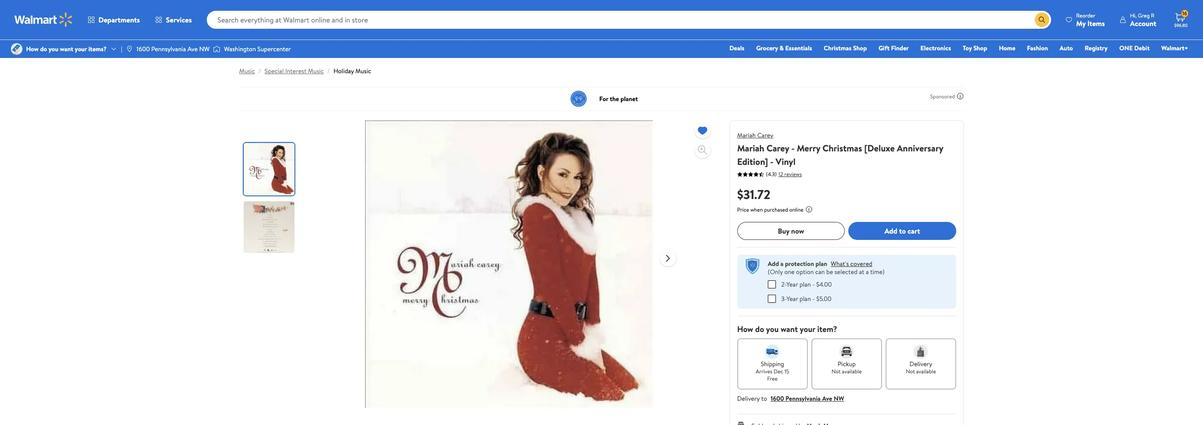 Task type: vqa. For each thing, say whether or not it's contained in the screenshot.
EASY!
no



Task type: describe. For each thing, give the bounding box(es) containing it.
available for pickup
[[843, 368, 862, 375]]

buy
[[778, 226, 790, 236]]

r
[[1152, 11, 1155, 19]]

$96.80
[[1175, 22, 1188, 28]]

|
[[121, 45, 122, 54]]

2 mariah from the top
[[738, 142, 765, 154]]

deals link
[[726, 43, 749, 53]]

delivery not available
[[906, 360, 937, 375]]

to for delivery
[[762, 394, 768, 403]]

 image for washington supercenter
[[213, 45, 221, 54]]

buy now button
[[738, 222, 845, 240]]

how do you want your item?
[[738, 324, 838, 335]]

zoom image modal image
[[698, 145, 708, 156]]

1 vertical spatial 1600
[[771, 394, 784, 403]]

toy shop
[[963, 44, 988, 53]]

search icon image
[[1039, 16, 1046, 23]]

0 horizontal spatial ave
[[188, 45, 198, 54]]

1600 pennsylvania ave nw
[[137, 45, 210, 54]]

debit
[[1135, 44, 1150, 53]]

services
[[166, 15, 192, 25]]

Search search field
[[207, 11, 1052, 29]]

price when purchased online
[[738, 206, 804, 214]]

intent image for pickup image
[[840, 345, 854, 359]]

3 music from the left
[[356, 67, 371, 76]]

add for add a protection plan what's covered (only one option can be selected at a time)
[[768, 260, 779, 269]]

fashion
[[1028, 44, 1049, 53]]

0 vertical spatial pennsylvania
[[151, 45, 186, 54]]

when
[[751, 206, 763, 214]]

sponsored
[[931, 92, 956, 100]]

walmart+
[[1162, 44, 1189, 53]]

edition]
[[738, 156, 769, 168]]

christmas shop
[[824, 44, 867, 53]]

how for how do you want your items?
[[26, 45, 39, 54]]

0 horizontal spatial a
[[781, 260, 784, 269]]

2 / from the left
[[328, 67, 330, 76]]

dec
[[774, 368, 784, 375]]

holiday
[[334, 67, 354, 76]]

gift
[[879, 44, 890, 53]]

12
[[779, 170, 784, 178]]

delivery for not
[[910, 360, 933, 369]]

can
[[816, 268, 825, 277]]

supercenter
[[258, 45, 291, 54]]

anniversary
[[898, 142, 944, 154]]

(4.3) 12 reviews
[[766, 170, 802, 178]]

do for how do you want your item?
[[756, 324, 765, 335]]

purchased
[[765, 206, 789, 214]]

home
[[1000, 44, 1016, 53]]

2-Year plan - $4.00 checkbox
[[768, 280, 776, 289]]

1 vertical spatial nw
[[834, 394, 845, 403]]

1 horizontal spatial a
[[866, 268, 869, 277]]

one
[[1120, 44, 1134, 53]]

how for how do you want your item?
[[738, 324, 754, 335]]

auto link
[[1056, 43, 1078, 53]]

(only
[[768, 268, 783, 277]]

&
[[780, 44, 784, 53]]

delivery to 1600 pennsylvania ave nw
[[738, 394, 845, 403]]

12 reviews link
[[777, 170, 802, 178]]

[deluxe
[[865, 142, 895, 154]]

$4.00
[[817, 280, 832, 289]]

free
[[768, 375, 778, 383]]

$5.00
[[817, 294, 832, 303]]

ad disclaimer and feedback for skylinedisplayad image
[[957, 93, 965, 100]]

1 mariah from the top
[[738, 131, 756, 140]]

year for 3-
[[787, 294, 799, 303]]

electronics link
[[917, 43, 956, 53]]

intent image for shipping image
[[766, 345, 780, 359]]

one debit link
[[1116, 43, 1155, 53]]

15
[[785, 368, 790, 375]]

2-year plan - $4.00
[[782, 280, 832, 289]]

gift finder
[[879, 44, 909, 53]]

shop for christmas shop
[[854, 44, 867, 53]]

departments
[[99, 15, 140, 25]]

Walmart Site-Wide search field
[[207, 11, 1052, 29]]

plan for $5.00
[[800, 294, 811, 303]]

christmas inside the "mariah carey mariah carey - merry christmas [deluxe anniversary edition] - vinyl"
[[823, 142, 863, 154]]

grocery
[[757, 44, 779, 53]]

(4.3)
[[766, 171, 777, 178]]

option
[[797, 268, 814, 277]]

shipping
[[761, 360, 785, 369]]

mariah carey mariah carey - merry christmas [deluxe anniversary edition] - vinyl
[[738, 131, 944, 168]]

registry
[[1085, 44, 1108, 53]]

fashion link
[[1024, 43, 1053, 53]]

reviews
[[785, 170, 802, 178]]

0 horizontal spatial 1600
[[137, 45, 150, 54]]

not for pickup
[[832, 368, 841, 375]]

be
[[827, 268, 834, 277]]

 image for how do you want your items?
[[11, 43, 22, 55]]

pickup not available
[[832, 360, 862, 375]]

registry link
[[1081, 43, 1112, 53]]

1600 pennsylvania ave nw button
[[771, 394, 845, 403]]

finder
[[892, 44, 909, 53]]

arrives
[[756, 368, 773, 375]]

time)
[[871, 268, 885, 277]]

price
[[738, 206, 750, 214]]

washington
[[224, 45, 256, 54]]

shipping arrives dec 15 free
[[756, 360, 790, 383]]

mariah carey link
[[738, 131, 774, 140]]

$31.72
[[738, 186, 771, 203]]

reorder my items
[[1077, 11, 1106, 28]]

not for delivery
[[906, 368, 916, 375]]

account
[[1131, 18, 1157, 28]]

services button
[[148, 9, 200, 31]]

want for items?
[[60, 45, 73, 54]]

1 horizontal spatial ave
[[823, 394, 833, 403]]

0 vertical spatial carey
[[758, 131, 774, 140]]

one
[[785, 268, 795, 277]]

16
[[1183, 10, 1188, 17]]

want for item?
[[781, 324, 798, 335]]

intent image for delivery image
[[914, 345, 929, 359]]

one debit
[[1120, 44, 1150, 53]]

hi, greg r account
[[1131, 11, 1157, 28]]



Task type: locate. For each thing, give the bounding box(es) containing it.
buy now
[[778, 226, 805, 236]]

2 music from the left
[[308, 67, 324, 76]]

do for how do you want your items?
[[40, 45, 47, 54]]

do down walmart image
[[40, 45, 47, 54]]

plan
[[816, 260, 828, 269], [800, 280, 811, 289], [800, 294, 811, 303]]

0 horizontal spatial /
[[259, 67, 261, 76]]

1 vertical spatial how
[[738, 324, 754, 335]]

nw left washington
[[199, 45, 210, 54]]

year for 2-
[[787, 280, 799, 289]]

1 not from the left
[[832, 368, 841, 375]]

to for add
[[900, 226, 906, 236]]

christmas right merry
[[823, 142, 863, 154]]

music / special interest music / holiday music
[[239, 67, 371, 76]]

1 horizontal spatial  image
[[213, 45, 221, 54]]

0 horizontal spatial delivery
[[738, 394, 760, 403]]

1 vertical spatial carey
[[767, 142, 790, 154]]

1 vertical spatial year
[[787, 294, 799, 303]]

1 vertical spatial do
[[756, 324, 765, 335]]

/ left holiday
[[328, 67, 330, 76]]

your left items?
[[75, 45, 87, 54]]

delivery down intent image for delivery
[[910, 360, 933, 369]]

greg
[[1139, 11, 1150, 19]]

cart
[[908, 226, 921, 236]]

ave down services
[[188, 45, 198, 54]]

selected
[[835, 268, 858, 277]]

not
[[832, 368, 841, 375], [906, 368, 916, 375]]

/ right "music" link
[[259, 67, 261, 76]]

special
[[265, 67, 284, 76]]

a
[[781, 260, 784, 269], [866, 268, 869, 277]]

merry
[[797, 142, 821, 154]]

0 horizontal spatial nw
[[199, 45, 210, 54]]

 image
[[11, 43, 22, 55], [213, 45, 221, 54]]

not down intent image for pickup at right
[[832, 368, 841, 375]]

auto
[[1060, 44, 1074, 53]]

0 horizontal spatial want
[[60, 45, 73, 54]]

toy
[[963, 44, 973, 53]]

item?
[[818, 324, 838, 335]]

christmas right the essentials
[[824, 44, 852, 53]]

1 horizontal spatial delivery
[[910, 360, 933, 369]]

music
[[239, 67, 255, 76], [308, 67, 324, 76], [356, 67, 371, 76]]

home link
[[996, 43, 1020, 53]]

1 vertical spatial your
[[800, 324, 816, 335]]

add
[[885, 226, 898, 236], [768, 260, 779, 269]]

1 vertical spatial mariah
[[738, 142, 765, 154]]

2 horizontal spatial music
[[356, 67, 371, 76]]

grocery & essentials link
[[753, 43, 817, 53]]

1 horizontal spatial pennsylvania
[[786, 394, 821, 403]]

1 available from the left
[[843, 368, 862, 375]]

1 vertical spatial you
[[767, 324, 779, 335]]

plan down option
[[800, 280, 811, 289]]

mariah up edition]
[[738, 131, 756, 140]]

0 vertical spatial do
[[40, 45, 47, 54]]

what's covered button
[[831, 260, 873, 269]]

add to cart
[[885, 226, 921, 236]]

you for how do you want your item?
[[767, 324, 779, 335]]

add left cart at the right of page
[[885, 226, 898, 236]]

not down intent image for delivery
[[906, 368, 916, 375]]

add left one at the right
[[768, 260, 779, 269]]

items?
[[88, 45, 107, 54]]

music right holiday
[[356, 67, 371, 76]]

walmart+ link
[[1158, 43, 1193, 53]]

shop left gift
[[854, 44, 867, 53]]

hi,
[[1131, 11, 1137, 19]]

1 horizontal spatial music
[[308, 67, 324, 76]]

- left $4.00
[[813, 280, 815, 289]]

-
[[792, 142, 795, 154], [771, 156, 774, 168], [813, 280, 815, 289], [813, 294, 815, 303]]

1 horizontal spatial /
[[328, 67, 330, 76]]

mariah carey - merry christmas [deluxe anniversary edition] - vinyl image
[[365, 121, 653, 408]]

0 vertical spatial year
[[787, 280, 799, 289]]

reorder
[[1077, 11, 1096, 19]]

2 year from the top
[[787, 294, 799, 303]]

plan inside add a protection plan what's covered (only one option can be selected at a time)
[[816, 260, 828, 269]]

1 vertical spatial add
[[768, 260, 779, 269]]

nw down "pickup not available" in the right of the page
[[834, 394, 845, 403]]

interest
[[285, 67, 307, 76]]

1 vertical spatial christmas
[[823, 142, 863, 154]]

0 vertical spatial want
[[60, 45, 73, 54]]

pennsylvania down services "popup button"
[[151, 45, 186, 54]]

0 horizontal spatial to
[[762, 394, 768, 403]]

0 vertical spatial you
[[49, 45, 58, 54]]

0 vertical spatial to
[[900, 226, 906, 236]]

washington supercenter
[[224, 45, 291, 54]]

0 horizontal spatial shop
[[854, 44, 867, 53]]

0 horizontal spatial do
[[40, 45, 47, 54]]

a right the at
[[866, 268, 869, 277]]

available inside delivery not available
[[917, 368, 937, 375]]

want left items?
[[60, 45, 73, 54]]

music down washington
[[239, 67, 255, 76]]

remove from favorites list, mariah carey - merry christmas [deluxe anniversary edition] - vinyl image
[[698, 125, 708, 136]]

0 vertical spatial christmas
[[824, 44, 852, 53]]

to
[[900, 226, 906, 236], [762, 394, 768, 403]]

you for how do you want your items?
[[49, 45, 58, 54]]

delivery
[[910, 360, 933, 369], [738, 394, 760, 403]]

0 vertical spatial nw
[[199, 45, 210, 54]]

0 vertical spatial how
[[26, 45, 39, 54]]

add for add to cart
[[885, 226, 898, 236]]

electronics
[[921, 44, 952, 53]]

shop inside "toy shop" link
[[974, 44, 988, 53]]

carey up vinyl
[[767, 142, 790, 154]]

 image left washington
[[213, 45, 221, 54]]

mariah down mariah carey link
[[738, 142, 765, 154]]

1 horizontal spatial add
[[885, 226, 898, 236]]

1600 down free
[[771, 394, 784, 403]]

add inside button
[[885, 226, 898, 236]]

year down 2-year plan - $4.00
[[787, 294, 799, 303]]

0 vertical spatial plan
[[816, 260, 828, 269]]

a left one at the right
[[781, 260, 784, 269]]

1 horizontal spatial to
[[900, 226, 906, 236]]

0 vertical spatial delivery
[[910, 360, 933, 369]]

- left the $5.00 at bottom
[[813, 294, 815, 303]]

pennsylvania
[[151, 45, 186, 54], [786, 394, 821, 403]]

1 vertical spatial ave
[[823, 394, 833, 403]]

0 horizontal spatial music
[[239, 67, 255, 76]]

to left cart at the right of page
[[900, 226, 906, 236]]

available down intent image for delivery
[[917, 368, 937, 375]]

1 vertical spatial delivery
[[738, 394, 760, 403]]

0 vertical spatial 1600
[[137, 45, 150, 54]]

1600 right |
[[137, 45, 150, 54]]

gift finder link
[[875, 43, 913, 53]]

0 vertical spatial ave
[[188, 45, 198, 54]]

1 horizontal spatial do
[[756, 324, 765, 335]]

departments button
[[80, 9, 148, 31]]

0 horizontal spatial your
[[75, 45, 87, 54]]

do up the shipping
[[756, 324, 765, 335]]

2 available from the left
[[917, 368, 937, 375]]

1 vertical spatial want
[[781, 324, 798, 335]]

vinyl
[[776, 156, 796, 168]]

wpp logo image
[[745, 259, 761, 275]]

add inside add a protection plan what's covered (only one option can be selected at a time)
[[768, 260, 779, 269]]

1 vertical spatial plan
[[800, 280, 811, 289]]

christmas
[[824, 44, 852, 53], [823, 142, 863, 154]]

1 music from the left
[[239, 67, 255, 76]]

mariah carey - merry christmas [deluxe anniversary edition] - vinyl - image 1 of 2 image
[[244, 143, 296, 196]]

1 shop from the left
[[854, 44, 867, 53]]

0 horizontal spatial you
[[49, 45, 58, 54]]

plan right option
[[816, 260, 828, 269]]

 image down walmart image
[[11, 43, 22, 55]]

shop inside christmas shop link
[[854, 44, 867, 53]]

1 horizontal spatial 1600
[[771, 394, 784, 403]]

shop for toy shop
[[974, 44, 988, 53]]

3-
[[782, 294, 787, 303]]

year
[[787, 280, 799, 289], [787, 294, 799, 303]]

0 horizontal spatial add
[[768, 260, 779, 269]]

not inside "pickup not available"
[[832, 368, 841, 375]]

mariah
[[738, 131, 756, 140], [738, 142, 765, 154]]

3-year plan - $5.00
[[782, 294, 832, 303]]

how do you want your items?
[[26, 45, 107, 54]]

 image
[[126, 45, 133, 53]]

next media item image
[[663, 253, 674, 264]]

plan for $4.00
[[800, 280, 811, 289]]

shop
[[854, 44, 867, 53], [974, 44, 988, 53]]

add to cart button
[[849, 222, 957, 240]]

1 vertical spatial pennsylvania
[[786, 394, 821, 403]]

holiday music link
[[334, 67, 371, 76]]

at
[[860, 268, 865, 277]]

- up vinyl
[[792, 142, 795, 154]]

0 vertical spatial mariah
[[738, 131, 756, 140]]

2-
[[782, 280, 787, 289]]

available inside "pickup not available"
[[843, 368, 862, 375]]

year down one at the right
[[787, 280, 799, 289]]

0 horizontal spatial  image
[[11, 43, 22, 55]]

1 vertical spatial to
[[762, 394, 768, 403]]

essentials
[[786, 44, 813, 53]]

0 horizontal spatial not
[[832, 368, 841, 375]]

music right interest
[[308, 67, 324, 76]]

2 not from the left
[[906, 368, 916, 375]]

delivery for to
[[738, 394, 760, 403]]

your for items?
[[75, 45, 87, 54]]

shop right toy
[[974, 44, 988, 53]]

carey
[[758, 131, 774, 140], [767, 142, 790, 154]]

legal information image
[[806, 206, 813, 213]]

1 horizontal spatial not
[[906, 368, 916, 375]]

not inside delivery not available
[[906, 368, 916, 375]]

1 / from the left
[[259, 67, 261, 76]]

available down intent image for pickup at right
[[843, 368, 862, 375]]

now
[[792, 226, 805, 236]]

0 horizontal spatial available
[[843, 368, 862, 375]]

you down walmart image
[[49, 45, 58, 54]]

to down arrives
[[762, 394, 768, 403]]

1 horizontal spatial you
[[767, 324, 779, 335]]

pennsylvania down 15
[[786, 394, 821, 403]]

3-Year plan - $5.00 checkbox
[[768, 295, 776, 303]]

2 shop from the left
[[974, 44, 988, 53]]

your for item?
[[800, 324, 816, 335]]

you up intent image for shipping
[[767, 324, 779, 335]]

want down the 3-
[[781, 324, 798, 335]]

ave down "pickup not available" in the right of the page
[[823, 394, 833, 403]]

1 year from the top
[[787, 280, 799, 289]]

1 horizontal spatial how
[[738, 324, 754, 335]]

your left item?
[[800, 324, 816, 335]]

protection
[[786, 260, 815, 269]]

1 horizontal spatial nw
[[834, 394, 845, 403]]

0 vertical spatial your
[[75, 45, 87, 54]]

nw
[[199, 45, 210, 54], [834, 394, 845, 403]]

what's
[[831, 260, 849, 269]]

walmart image
[[14, 13, 73, 27]]

0 horizontal spatial how
[[26, 45, 39, 54]]

2 vertical spatial plan
[[800, 294, 811, 303]]

add a protection plan what's covered (only one option can be selected at a time)
[[768, 260, 885, 277]]

to inside button
[[900, 226, 906, 236]]

1 horizontal spatial available
[[917, 368, 937, 375]]

delivery down arrives
[[738, 394, 760, 403]]

0 horizontal spatial pennsylvania
[[151, 45, 186, 54]]

my
[[1077, 18, 1086, 28]]

available for delivery
[[917, 368, 937, 375]]

1 horizontal spatial shop
[[974, 44, 988, 53]]

carey up edition]
[[758, 131, 774, 140]]

online
[[790, 206, 804, 214]]

1 horizontal spatial want
[[781, 324, 798, 335]]

how
[[26, 45, 39, 54], [738, 324, 754, 335]]

1 horizontal spatial your
[[800, 324, 816, 335]]

plan down 2-year plan - $4.00
[[800, 294, 811, 303]]

0 vertical spatial add
[[885, 226, 898, 236]]

delivery inside delivery not available
[[910, 360, 933, 369]]

- up (4.3)
[[771, 156, 774, 168]]

mariah carey - merry christmas [deluxe anniversary edition] - vinyl - image 2 of 2 image
[[244, 201, 296, 254]]

christmas shop link
[[820, 43, 871, 53]]



